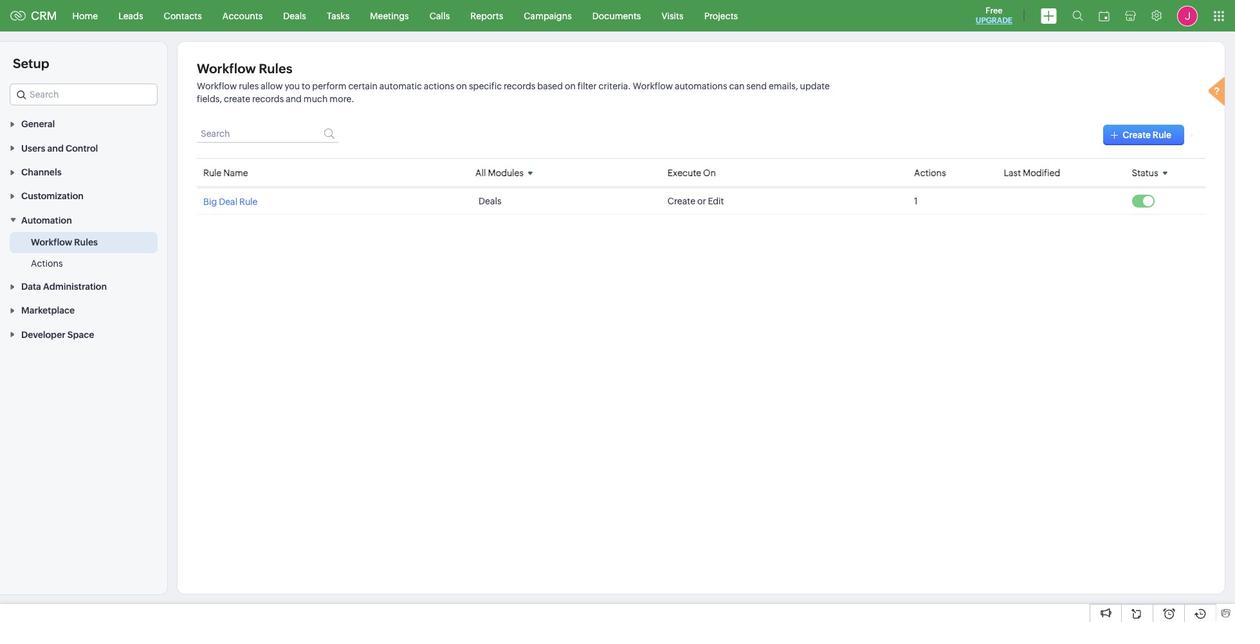 Task type: describe. For each thing, give the bounding box(es) containing it.
crm
[[31, 9, 57, 23]]

accounts
[[223, 11, 263, 21]]

emails,
[[769, 81, 798, 91]]

tasks
[[327, 11, 350, 21]]

update
[[800, 81, 830, 91]]

users and control button
[[0, 136, 167, 160]]

name
[[223, 168, 248, 178]]

free upgrade
[[976, 6, 1013, 25]]

accounts link
[[212, 0, 273, 31]]

workflow rules allow you to perform certain automatic actions on specific records based on filter criteria. workflow automations can send emails, update fields, create records and much more.
[[197, 81, 830, 104]]

calls
[[430, 11, 450, 21]]

reports
[[471, 11, 503, 21]]

1 on from the left
[[456, 81, 467, 91]]

deal
[[219, 197, 238, 207]]

control
[[66, 143, 98, 154]]

contacts
[[164, 11, 202, 21]]

automation region
[[0, 232, 167, 275]]

workflow up fields,
[[197, 81, 237, 91]]

Search text field
[[197, 125, 339, 143]]

or
[[698, 196, 706, 207]]

edit
[[708, 196, 724, 207]]

can
[[729, 81, 745, 91]]

modified
[[1023, 168, 1061, 178]]

automatic
[[380, 81, 422, 91]]

last
[[1004, 168, 1021, 178]]

developer space button
[[0, 323, 167, 347]]

calls link
[[419, 0, 460, 31]]

0 horizontal spatial records
[[252, 94, 284, 104]]

create or edit
[[668, 196, 724, 207]]

status
[[1132, 168, 1159, 178]]

deals inside deals link
[[283, 11, 306, 21]]

workflow inside workflow rules link
[[31, 237, 72, 248]]

to
[[302, 81, 311, 91]]

you
[[285, 81, 300, 91]]

create for create rule
[[1123, 130, 1151, 140]]

deals link
[[273, 0, 317, 31]]

Status field
[[1132, 164, 1173, 181]]

documents link
[[582, 0, 652, 31]]

filter
[[578, 81, 597, 91]]

all modules
[[476, 168, 524, 178]]

modules
[[488, 168, 524, 178]]

free
[[986, 6, 1003, 15]]

setup
[[13, 56, 49, 71]]

channels button
[[0, 160, 167, 184]]

upgrade
[[976, 16, 1013, 25]]

customization
[[21, 191, 84, 202]]

meetings link
[[360, 0, 419, 31]]

general
[[21, 119, 55, 130]]

profile element
[[1170, 0, 1206, 31]]

0 vertical spatial records
[[504, 81, 536, 91]]

fields,
[[197, 94, 222, 104]]

reports link
[[460, 0, 514, 31]]

actions
[[424, 81, 455, 91]]

campaigns
[[524, 11, 572, 21]]

1
[[915, 196, 918, 207]]

developer space
[[21, 330, 94, 340]]

projects
[[704, 11, 738, 21]]

specific
[[469, 81, 502, 91]]

documents
[[593, 11, 641, 21]]

big deal rule link
[[203, 196, 258, 207]]

search image
[[1073, 10, 1084, 21]]

meetings
[[370, 11, 409, 21]]

based
[[538, 81, 563, 91]]

actions inside automation 'region'
[[31, 259, 63, 269]]

execute on
[[668, 168, 716, 178]]

data administration
[[21, 282, 107, 292]]

rule name
[[203, 168, 248, 178]]

contacts link
[[154, 0, 212, 31]]

criteria.
[[599, 81, 631, 91]]

space
[[67, 330, 94, 340]]

automations
[[675, 81, 728, 91]]

campaigns link
[[514, 0, 582, 31]]

rule inside button
[[1153, 130, 1172, 140]]

profile image
[[1178, 5, 1198, 26]]

create menu element
[[1034, 0, 1065, 31]]

1 vertical spatial deals
[[479, 196, 502, 207]]



Task type: vqa. For each thing, say whether or not it's contained in the screenshot.
Workflow Rules
yes



Task type: locate. For each thing, give the bounding box(es) containing it.
rule left name
[[203, 168, 222, 178]]

send
[[747, 81, 767, 91]]

0 vertical spatial rules
[[259, 61, 293, 76]]

and inside 'users and control' dropdown button
[[47, 143, 64, 154]]

allow
[[261, 81, 283, 91]]

rules up allow
[[259, 61, 293, 76]]

0 horizontal spatial rules
[[74, 237, 98, 248]]

0 vertical spatial deals
[[283, 11, 306, 21]]

1 vertical spatial records
[[252, 94, 284, 104]]

on left filter
[[565, 81, 576, 91]]

0 vertical spatial actions
[[915, 168, 947, 178]]

rules
[[239, 81, 259, 91]]

actions link
[[31, 257, 63, 270]]

calendar image
[[1099, 11, 1110, 21]]

more.
[[330, 94, 354, 104]]

big
[[203, 197, 217, 207]]

records left based
[[504, 81, 536, 91]]

workflow rules up actions link
[[31, 237, 98, 248]]

home link
[[62, 0, 108, 31]]

visits link
[[652, 0, 694, 31]]

on
[[456, 81, 467, 91], [565, 81, 576, 91]]

and inside workflow rules allow you to perform certain automatic actions on specific records based on filter criteria. workflow automations can send emails, update fields, create records and much more.
[[286, 94, 302, 104]]

data
[[21, 282, 41, 292]]

automation
[[21, 215, 72, 226]]

crm link
[[10, 9, 57, 23]]

perform
[[312, 81, 347, 91]]

visits
[[662, 11, 684, 21]]

1 horizontal spatial deals
[[479, 196, 502, 207]]

0 horizontal spatial actions
[[31, 259, 63, 269]]

and right the users in the left of the page
[[47, 143, 64, 154]]

1 horizontal spatial rule
[[239, 197, 258, 207]]

2 horizontal spatial rule
[[1153, 130, 1172, 140]]

channels
[[21, 167, 62, 178]]

create for create or edit
[[668, 196, 696, 207]]

marketplace button
[[0, 299, 167, 323]]

search element
[[1065, 0, 1092, 32]]

workflow right criteria.
[[633, 81, 673, 91]]

actions down workflow rules link
[[31, 259, 63, 269]]

2 on from the left
[[565, 81, 576, 91]]

deals
[[283, 11, 306, 21], [479, 196, 502, 207]]

records down allow
[[252, 94, 284, 104]]

None field
[[10, 84, 158, 106]]

rules
[[259, 61, 293, 76], [74, 237, 98, 248]]

1 vertical spatial create
[[668, 196, 696, 207]]

create menu image
[[1041, 8, 1057, 23]]

create up status
[[1123, 130, 1151, 140]]

1 vertical spatial rule
[[203, 168, 222, 178]]

workflow
[[197, 61, 256, 76], [197, 81, 237, 91], [633, 81, 673, 91], [31, 237, 72, 248]]

rules down automation dropdown button
[[74, 237, 98, 248]]

0 horizontal spatial on
[[456, 81, 467, 91]]

all
[[476, 168, 486, 178]]

home
[[72, 11, 98, 21]]

rule
[[1153, 130, 1172, 140], [203, 168, 222, 178], [239, 197, 258, 207]]

rule up the status field
[[1153, 130, 1172, 140]]

on right actions
[[456, 81, 467, 91]]

on
[[703, 168, 716, 178]]

create inside button
[[1123, 130, 1151, 140]]

create
[[224, 94, 250, 104]]

0 vertical spatial rule
[[1153, 130, 1172, 140]]

workflow up rules
[[197, 61, 256, 76]]

create rule
[[1123, 130, 1172, 140]]

1 horizontal spatial on
[[565, 81, 576, 91]]

and
[[286, 94, 302, 104], [47, 143, 64, 154]]

1 horizontal spatial records
[[504, 81, 536, 91]]

marketplace
[[21, 306, 75, 316]]

users
[[21, 143, 45, 154]]

create
[[1123, 130, 1151, 140], [668, 196, 696, 207]]

0 horizontal spatial deals
[[283, 11, 306, 21]]

rules inside automation 'region'
[[74, 237, 98, 248]]

2 vertical spatial rule
[[239, 197, 258, 207]]

actions up 1
[[915, 168, 947, 178]]

1 horizontal spatial create
[[1123, 130, 1151, 140]]

1 vertical spatial and
[[47, 143, 64, 154]]

leads
[[119, 11, 143, 21]]

developer
[[21, 330, 66, 340]]

1 horizontal spatial actions
[[915, 168, 947, 178]]

1 vertical spatial actions
[[31, 259, 63, 269]]

administration
[[43, 282, 107, 292]]

1 horizontal spatial and
[[286, 94, 302, 104]]

records
[[504, 81, 536, 91], [252, 94, 284, 104]]

rule right deal
[[239, 197, 258, 207]]

much
[[304, 94, 328, 104]]

1 vertical spatial rules
[[74, 237, 98, 248]]

0 vertical spatial and
[[286, 94, 302, 104]]

tasks link
[[317, 0, 360, 31]]

certain
[[348, 81, 378, 91]]

create left or
[[668, 196, 696, 207]]

deals left the tasks
[[283, 11, 306, 21]]

leads link
[[108, 0, 154, 31]]

workflow rules inside automation 'region'
[[31, 237, 98, 248]]

0 horizontal spatial create
[[668, 196, 696, 207]]

projects link
[[694, 0, 749, 31]]

last modified
[[1004, 168, 1061, 178]]

customization button
[[0, 184, 167, 208]]

1 horizontal spatial rules
[[259, 61, 293, 76]]

0 horizontal spatial and
[[47, 143, 64, 154]]

Search text field
[[10, 84, 157, 105]]

workflow rules
[[197, 61, 293, 76], [31, 237, 98, 248]]

workflow rules link
[[31, 236, 98, 249]]

1 vertical spatial workflow rules
[[31, 237, 98, 248]]

0 horizontal spatial workflow rules
[[31, 237, 98, 248]]

All Modules field
[[476, 164, 538, 181]]

automation button
[[0, 208, 167, 232]]

general button
[[0, 112, 167, 136]]

workflow up actions link
[[31, 237, 72, 248]]

deals down all at the top of page
[[479, 196, 502, 207]]

0 vertical spatial create
[[1123, 130, 1151, 140]]

big deal rule
[[203, 197, 258, 207]]

workflow rules up rules
[[197, 61, 293, 76]]

0 vertical spatial workflow rules
[[197, 61, 293, 76]]

0 horizontal spatial rule
[[203, 168, 222, 178]]

1 horizontal spatial workflow rules
[[197, 61, 293, 76]]

execute
[[668, 168, 702, 178]]

users and control
[[21, 143, 98, 154]]

data administration button
[[0, 275, 167, 299]]

and down the 'you'
[[286, 94, 302, 104]]

actions
[[915, 168, 947, 178], [31, 259, 63, 269]]

create rule button
[[1104, 125, 1185, 145]]



